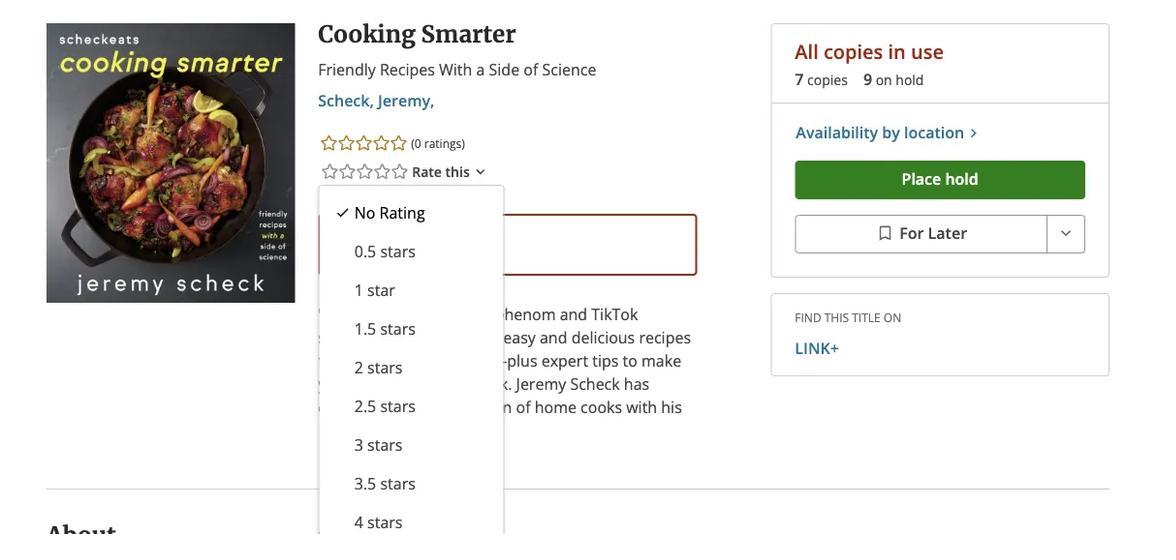 Task type: describe. For each thing, give the bounding box(es) containing it.
0 horizontal spatial his
[[609, 421, 630, 441]]

0 vertical spatial jeremy
[[391, 328, 441, 348]]

( 0 ratings )
[[411, 135, 465, 151]]

recipes
[[380, 59, 435, 80]]

title
[[852, 309, 881, 325]]

cooks
[[581, 397, 622, 418]]

building
[[318, 514, 376, 534]]

happier
[[414, 374, 470, 395]]

location
[[904, 122, 964, 143]]

home
[[535, 397, 577, 418]]

and up delicious
[[560, 304, 587, 325]]

on inside the "9 on hold"
[[876, 71, 892, 89]]

the
[[623, 490, 647, 511]]

1.5 stars button
[[319, 310, 503, 349]]

find this title on
[[795, 309, 901, 325]]

book , 2023
[[365, 236, 434, 255]]

this inside "from next-gen culinary phenom and tiktok superstar jeremy scheck, easy and delicious recipes for every day and beyond-plus expert tips to make you a better, happier cook. jeremy scheck has charmed a new generation of home cooks with his simple yet remarkably tasty recipes and his reliable culinary know-how. now, in this stunning and personal book brimming with approachable recipes and step-by-step guidance, jeremy shares the building blocks of what he calls culinary
[[521, 444, 547, 465]]

1 vertical spatial on
[[884, 309, 901, 325]]

and up stunning
[[577, 421, 605, 441]]

how.
[[423, 444, 458, 465]]

and up building
[[318, 490, 346, 511]]

beyond-
[[448, 351, 507, 372]]

svg star outline image inside rate this popup button
[[355, 162, 374, 182]]

generation
[[433, 397, 512, 418]]

1 horizontal spatial his
[[661, 397, 682, 418]]

expert
[[541, 351, 588, 372]]

know-
[[379, 444, 423, 465]]

ratings
[[424, 135, 462, 151]]

1 vertical spatial of
[[516, 397, 531, 418]]

book
[[385, 467, 422, 488]]

he
[[488, 514, 506, 534]]

better,
[[361, 374, 410, 395]]

easy
[[503, 328, 536, 348]]

7
[[795, 69, 804, 90]]

for later
[[900, 223, 967, 244]]

1 vertical spatial culinary
[[318, 444, 375, 465]]

to
[[623, 351, 638, 372]]

0 horizontal spatial svg chevron down image
[[472, 162, 489, 182]]

0 vertical spatial scheck,
[[318, 90, 374, 111]]

simple
[[318, 421, 366, 441]]

copies for all
[[824, 38, 883, 65]]

link+
[[795, 338, 839, 359]]

phenom
[[495, 304, 556, 325]]

approachable
[[535, 467, 635, 488]]

blocks
[[380, 514, 426, 534]]

2.5 stars button
[[319, 388, 503, 426]]

scheck, jeremy, link
[[318, 90, 434, 111]]

cooking
[[318, 20, 416, 49]]

this for find
[[824, 309, 849, 325]]

svg chevron right image
[[964, 124, 983, 143]]

day
[[386, 351, 412, 372]]

0 horizontal spatial a
[[349, 374, 357, 395]]

2.5 stars
[[354, 396, 415, 417]]

step
[[408, 490, 439, 511]]

yet
[[370, 421, 392, 441]]

charmed
[[318, 397, 383, 418]]

3.5 stars
[[354, 474, 415, 495]]

4 stars
[[354, 513, 402, 533]]

availability
[[796, 122, 878, 143]]

star
[[367, 280, 395, 301]]

0
[[415, 135, 421, 151]]

2 vertical spatial of
[[430, 514, 445, 534]]

2 vertical spatial a
[[387, 397, 395, 418]]

this for rate
[[445, 163, 470, 181]]

2.5
[[354, 396, 376, 417]]

scheck, jeremy,
[[318, 90, 434, 111]]

0 vertical spatial of
[[524, 59, 538, 80]]

make
[[642, 351, 681, 372]]

rate this button
[[318, 161, 492, 183]]

scheck
[[570, 374, 620, 395]]

by-
[[386, 490, 408, 511]]

use
[[911, 38, 944, 65]]

you
[[318, 374, 345, 395]]

cook.
[[474, 374, 512, 395]]

1 vertical spatial jeremy
[[516, 374, 566, 395]]

link+ link
[[795, 337, 1085, 360]]

brimming
[[426, 467, 496, 488]]

0 vertical spatial recipes
[[639, 328, 691, 348]]

stars for 2 stars
[[367, 358, 402, 378]]

9 on hold
[[863, 69, 924, 90]]

availability by location
[[796, 122, 964, 143]]

now,
[[462, 444, 499, 465]]

2 vertical spatial recipes
[[639, 467, 691, 488]]

3.5 stars button
[[319, 465, 503, 504]]

3 stars
[[354, 435, 402, 456]]

1
[[354, 280, 363, 301]]



Task type: locate. For each thing, give the bounding box(es) containing it.
superstar
[[318, 328, 387, 348]]

delicious
[[571, 328, 635, 348]]

place hold button
[[795, 161, 1085, 199]]

all
[[795, 38, 819, 65]]

has
[[624, 374, 649, 395]]

,
[[397, 236, 401, 255]]

smarter
[[421, 20, 516, 49]]

of right the side at top
[[524, 59, 538, 80]]

1 horizontal spatial this
[[521, 444, 547, 465]]

2
[[354, 358, 363, 378]]

rate
[[412, 163, 442, 181]]

book
[[365, 236, 397, 255]]

culinary down the shares
[[546, 514, 603, 534]]

2 vertical spatial jeremy
[[517, 490, 567, 511]]

1 vertical spatial with
[[500, 467, 531, 488]]

stars for 3.5 stars
[[380, 474, 415, 495]]

later
[[928, 223, 967, 244]]

0.5 stars button
[[319, 233, 503, 271]]

0 vertical spatial on
[[876, 71, 892, 89]]

scheck, inside "from next-gen culinary phenom and tiktok superstar jeremy scheck, easy and delicious recipes for every day and beyond-plus expert tips to make you a better, happier cook. jeremy scheck has charmed a new generation of home cooks with his simple yet remarkably tasty recipes and his reliable culinary know-how. now, in this stunning and personal book brimming with approachable recipes and step-by-step guidance, jeremy shares the building blocks of what he calls culinary
[[445, 328, 499, 348]]

1.5
[[354, 319, 376, 340]]

1 horizontal spatial with
[[626, 397, 657, 418]]

2 vertical spatial culinary
[[546, 514, 603, 534]]

2 horizontal spatial culinary
[[546, 514, 603, 534]]

svg shelves outline image
[[875, 224, 895, 243]]

on right the 9
[[876, 71, 892, 89]]

3
[[354, 435, 363, 456]]

recipes up the
[[639, 467, 691, 488]]

svg star outline image
[[319, 134, 338, 153], [337, 134, 356, 153], [354, 134, 373, 153], [389, 134, 408, 153], [355, 162, 374, 182]]

reliable
[[634, 421, 687, 441]]

in down tasty
[[503, 444, 517, 465]]

a left the side at top
[[476, 59, 485, 80]]

0 vertical spatial a
[[476, 59, 485, 80]]

2 vertical spatial this
[[521, 444, 547, 465]]

"from next-gen culinary phenom and tiktok superstar jeremy scheck, easy and delicious recipes for every day and beyond-plus expert tips to make you a better, happier cook. jeremy scheck has charmed a new generation of home cooks with his simple yet remarkably tasty recipes and his reliable culinary know-how. now, in this stunning and personal book brimming with approachable recipes and step-by-step guidance, jeremy shares the building blocks of what he calls culinary 
[[318, 304, 705, 535]]

this down )
[[445, 163, 470, 181]]

jeremy up home
[[516, 374, 566, 395]]

stars
[[380, 241, 415, 262], [380, 319, 415, 340], [367, 358, 402, 378], [380, 396, 415, 417], [367, 435, 402, 456], [380, 474, 415, 495], [367, 513, 402, 533]]

recipes
[[639, 328, 691, 348], [521, 421, 573, 441], [639, 467, 691, 488]]

2 stars
[[354, 358, 402, 378]]

4
[[354, 513, 363, 533]]

1 vertical spatial scheck,
[[445, 328, 499, 348]]

0 horizontal spatial hold
[[896, 71, 924, 89]]

copies inside 7 copies
[[807, 71, 848, 89]]

hold right place
[[945, 168, 979, 189]]

3.5
[[354, 474, 376, 495]]

recipes up make
[[639, 328, 691, 348]]

0 vertical spatial this
[[445, 163, 470, 181]]

in inside "from next-gen culinary phenom and tiktok superstar jeremy scheck, easy and delicious recipes for every day and beyond-plus expert tips to make you a better, happier cook. jeremy scheck has charmed a new generation of home cooks with his simple yet remarkably tasty recipes and his reliable culinary know-how. now, in this stunning and personal book brimming with approachable recipes and step-by-step guidance, jeremy shares the building blocks of what he calls culinary
[[503, 444, 517, 465]]

1 vertical spatial a
[[349, 374, 357, 395]]

stars for 3 stars
[[367, 435, 402, 456]]

stars for 2.5 stars
[[380, 396, 415, 417]]

copies right 7
[[807, 71, 848, 89]]

by
[[882, 122, 900, 143]]

hold down use on the right top
[[896, 71, 924, 89]]

availability by location button
[[795, 120, 984, 145]]

0 horizontal spatial in
[[503, 444, 517, 465]]

friendly recipes with a side of science
[[318, 59, 596, 80]]

and
[[560, 304, 587, 325], [540, 328, 567, 348], [416, 351, 444, 372], [577, 421, 605, 441], [618, 444, 646, 465], [318, 490, 346, 511]]

a right the you
[[349, 374, 357, 395]]

place
[[902, 168, 941, 189]]

his down cooks
[[609, 421, 630, 441]]

)
[[462, 135, 465, 151]]

1 vertical spatial this
[[824, 309, 849, 325]]

"from
[[318, 304, 362, 325]]

0.5 stars
[[354, 241, 415, 262]]

1 horizontal spatial svg chevron down image
[[1056, 224, 1076, 243]]

1 star
[[354, 280, 395, 301]]

0 horizontal spatial with
[[500, 467, 531, 488]]

friendly
[[318, 59, 376, 80]]

his
[[661, 397, 682, 418], [609, 421, 630, 441]]

0 horizontal spatial scheck,
[[318, 90, 374, 111]]

tips
[[592, 351, 619, 372]]

(
[[411, 135, 415, 151]]

of left home
[[516, 397, 531, 418]]

recipes down home
[[521, 421, 573, 441]]

jeremy up calls
[[517, 490, 567, 511]]

what
[[449, 514, 484, 534]]

place hold
[[902, 168, 979, 189]]

1 star button
[[319, 271, 503, 310]]

svg chevron down image
[[472, 162, 489, 182], [1056, 224, 1076, 243]]

guidance,
[[443, 490, 513, 511]]

science
[[542, 59, 596, 80]]

culinary right gen
[[434, 304, 491, 325]]

1 vertical spatial in
[[503, 444, 517, 465]]

2 horizontal spatial this
[[824, 309, 849, 325]]

shares
[[571, 490, 619, 511]]

svg star outline image
[[371, 134, 391, 153], [320, 162, 339, 182], [337, 162, 357, 182], [372, 162, 392, 182], [390, 162, 409, 182]]

scheck, down friendly
[[318, 90, 374, 111]]

1 horizontal spatial scheck,
[[445, 328, 499, 348]]

stars for 1.5 stars
[[380, 319, 415, 340]]

find
[[795, 309, 821, 325]]

remarkably
[[396, 421, 478, 441]]

and up happier
[[416, 351, 444, 372]]

for
[[318, 351, 339, 372]]

copies for 7
[[807, 71, 848, 89]]

with up guidance,
[[500, 467, 531, 488]]

next-
[[366, 304, 403, 325]]

0 vertical spatial in
[[888, 38, 906, 65]]

calls
[[510, 514, 542, 534]]

personal
[[318, 467, 381, 488]]

every
[[343, 351, 382, 372]]

a left new
[[387, 397, 395, 418]]

culinary
[[434, 304, 491, 325], [318, 444, 375, 465], [546, 514, 603, 534]]

1 vertical spatial hold
[[945, 168, 979, 189]]

1 horizontal spatial culinary
[[434, 304, 491, 325]]

3 stars button
[[319, 426, 503, 465]]

0 horizontal spatial this
[[445, 163, 470, 181]]

this inside popup button
[[445, 163, 470, 181]]

this right find
[[824, 309, 849, 325]]

gen
[[403, 304, 430, 325]]

hold inside button
[[945, 168, 979, 189]]

on right the title
[[884, 309, 901, 325]]

0 vertical spatial culinary
[[434, 304, 491, 325]]

a
[[476, 59, 485, 80], [349, 374, 357, 395], [387, 397, 395, 418]]

copies up the 9
[[824, 38, 883, 65]]

2 horizontal spatial a
[[476, 59, 485, 80]]

hold
[[896, 71, 924, 89], [945, 168, 979, 189]]

this left stunning
[[521, 444, 547, 465]]

plus
[[507, 351, 537, 372]]

in up the "9 on hold"
[[888, 38, 906, 65]]

step-
[[350, 490, 386, 511]]

9
[[863, 69, 872, 90]]

tasty
[[482, 421, 517, 441]]

and down reliable
[[618, 444, 646, 465]]

0 vertical spatial with
[[626, 397, 657, 418]]

with
[[439, 59, 472, 80]]

1 vertical spatial copies
[[807, 71, 848, 89]]

0 vertical spatial hold
[[896, 71, 924, 89]]

0 vertical spatial svg chevron down image
[[472, 162, 489, 182]]

scheck,
[[318, 90, 374, 111], [445, 328, 499, 348]]

cooking smarter
[[318, 20, 516, 49]]

tiktok
[[591, 304, 638, 325]]

hold inside the "9 on hold"
[[896, 71, 924, 89]]

2 stars button
[[319, 349, 503, 388]]

his up reliable
[[661, 397, 682, 418]]

0 vertical spatial copies
[[824, 38, 883, 65]]

7 copies
[[795, 69, 848, 90]]

1 horizontal spatial in
[[888, 38, 906, 65]]

for later button
[[795, 215, 1048, 254]]

jeremy,
[[378, 90, 434, 111]]

1 vertical spatial recipes
[[521, 421, 573, 441]]

with down has
[[626, 397, 657, 418]]

0 vertical spatial his
[[661, 397, 682, 418]]

jeremy down gen
[[391, 328, 441, 348]]

stars for 4 stars
[[367, 513, 402, 533]]

1 vertical spatial his
[[609, 421, 630, 441]]

0 horizontal spatial culinary
[[318, 444, 375, 465]]

1 vertical spatial svg chevron down image
[[1056, 224, 1076, 243]]

1 horizontal spatial a
[[387, 397, 395, 418]]

culinary up personal
[[318, 444, 375, 465]]

of down 'step'
[[430, 514, 445, 534]]

stunning
[[551, 444, 614, 465]]

new
[[399, 397, 429, 418]]

1 horizontal spatial hold
[[945, 168, 979, 189]]

scheck, up beyond-
[[445, 328, 499, 348]]

2023
[[404, 236, 434, 255]]

all copies in use
[[795, 38, 944, 65]]

0.5
[[354, 241, 376, 262]]

stars for 0.5 stars
[[380, 241, 415, 262]]

and up 'expert'
[[540, 328, 567, 348]]

for
[[900, 223, 924, 244]]



Task type: vqa. For each thing, say whether or not it's contained in the screenshot.
Condensed Matter Physics IMAGE
no



